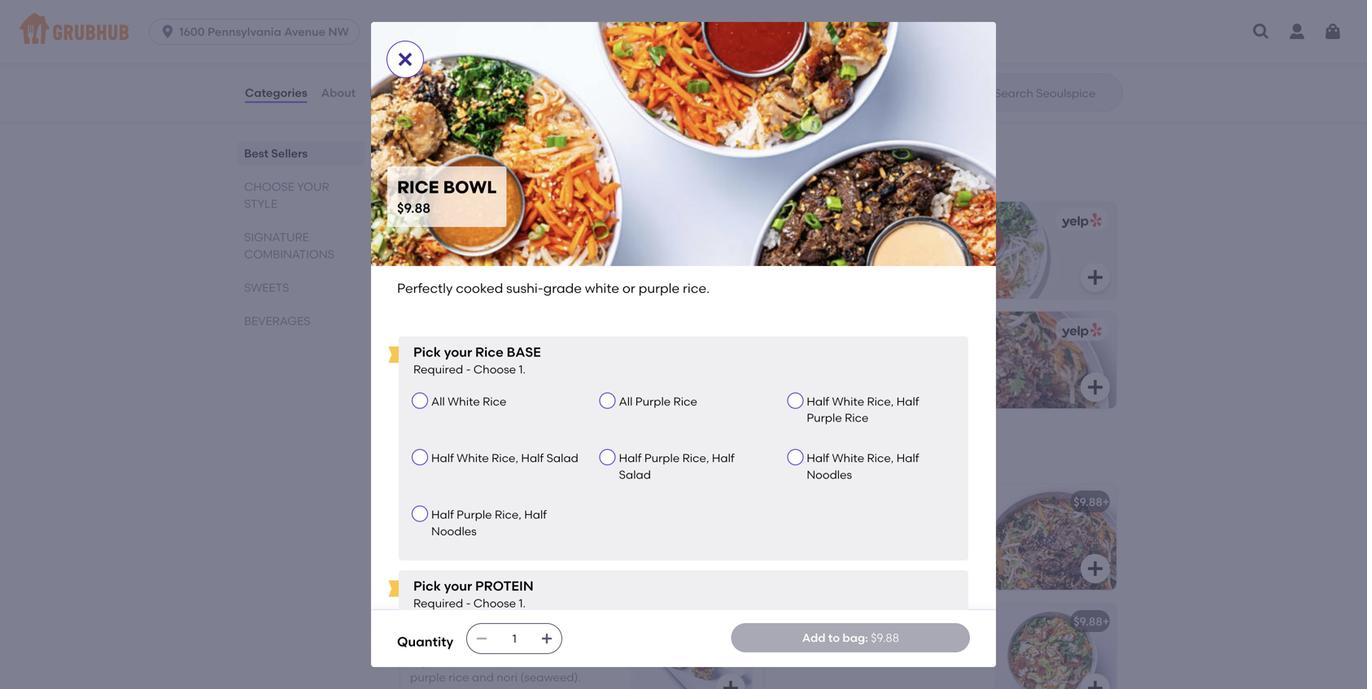 Task type: describe. For each thing, give the bounding box(es) containing it.
your
[[525, 638, 549, 652]]

$9.88 + for korean-style burrito!  your choice of ingredients wrapped in white or purple rice and nori (seaweed).
[[709, 615, 745, 629]]

1. inside the "pick your rice base required - choose 1."
[[519, 363, 526, 377]]

seller
[[808, 479, 835, 490]]

orders for first
[[513, 60, 549, 74]]

half white rice, half salad
[[432, 451, 579, 465]]

nw
[[328, 25, 349, 39]]

about
[[321, 86, 356, 100]]

klassic $15.98
[[851, 245, 900, 278]]

half purple rice, half salad
[[619, 451, 735, 482]]

categories
[[245, 86, 308, 100]]

to
[[829, 631, 840, 645]]

see details button for $10 off offer valid on qualifying orders of $50 or more.
[[707, 101, 768, 130]]

choose inside the "pick your rice base required - choose 1."
[[474, 363, 516, 377]]

from
[[914, 538, 940, 552]]

white for all white rice
[[448, 395, 480, 409]]

pick for pick your protein
[[414, 579, 441, 595]]

details for $10 off offer valid on qualifying orders of $50 or more.
[[730, 109, 768, 123]]

rice for rice bowl $9.88
[[397, 177, 439, 198]]

soy-
[[900, 571, 923, 585]]

marinade.
[[821, 588, 878, 602]]

1600 pennsylvania avenue nw
[[179, 25, 349, 39]]

rice for purple
[[674, 395, 698, 409]]

signature
[[244, 230, 309, 244]]

made
[[879, 538, 912, 552]]

choose inside pick your protein required - choose 1.
[[474, 597, 516, 611]]

0 vertical spatial svg image
[[1086, 268, 1106, 287]]

1 vertical spatial choose your style
[[397, 446, 585, 467]]

chewy
[[775, 522, 813, 535]]

categories button
[[244, 64, 308, 122]]

hearty
[[775, 638, 813, 652]]

half purple rice, half noodles
[[432, 508, 547, 539]]

rice for rice bowl
[[410, 499, 437, 512]]

about button
[[321, 64, 357, 122]]

2 vertical spatial svg image
[[721, 679, 741, 690]]

1 vertical spatial svg image
[[1086, 559, 1106, 579]]

0 vertical spatial your
[[297, 180, 329, 194]]

with
[[895, 555, 918, 569]]

see for offer valid on first orders of $25 or more.
[[414, 109, 434, 123]]

quantity
[[397, 634, 454, 650]]

on for $10
[[767, 60, 781, 74]]

combinations
[[244, 248, 335, 261]]

best sellers most ordered on grubhub
[[397, 150, 540, 187]]

1600 pennsylvania avenue nw button
[[149, 19, 366, 45]]

best for best sellers most ordered on grubhub
[[397, 150, 435, 171]]

rice for rice bowl $9.88 +
[[413, 355, 440, 369]]

0 vertical spatial white
[[585, 281, 620, 296]]

best sellers
[[244, 147, 308, 160]]

sushi- inside perfectly cooked sushi-grade white or purple rice.
[[505, 522, 538, 535]]

half white rice, half purple rice
[[807, 395, 920, 425]]

sesame
[[775, 588, 818, 602]]

salad image
[[995, 604, 1117, 690]]

korrito image
[[630, 604, 752, 690]]

most
[[397, 173, 424, 187]]

0 vertical spatial grade
[[544, 281, 582, 296]]

rice, for half white rice, half purple rice
[[868, 395, 894, 409]]

0 vertical spatial choose
[[244, 180, 295, 194]]

pennsylvania
[[208, 25, 282, 39]]

rice bowl
[[410, 499, 475, 512]]

(seaweed).
[[521, 671, 581, 685]]

reviews button
[[369, 64, 416, 122]]

beverages
[[244, 314, 311, 328]]

$9.88 + for hearty kale and crisp iceberg lettuce.
[[1074, 615, 1110, 629]]

rice for your
[[476, 344, 504, 360]]

ordered
[[427, 173, 471, 187]]

bowl for rice bowl $9.88
[[443, 177, 497, 198]]

potato
[[775, 555, 813, 569]]

nori
[[497, 671, 518, 685]]

rice bowl $9.88 +
[[413, 355, 478, 388]]

all white rice
[[432, 395, 507, 409]]

on for best
[[473, 173, 488, 187]]

and inside the hearty kale and crisp iceberg lettuce.
[[841, 638, 863, 652]]

cooked inside perfectly cooked sushi-grade white or purple rice.
[[462, 522, 503, 535]]

yelp image for rice bowl
[[768, 213, 811, 229]]

ingredients
[[410, 655, 472, 668]]

starch,
[[816, 555, 853, 569]]

Input item quantity number field
[[497, 625, 533, 654]]

gluten-
[[892, 522, 932, 535]]

half white rice, half noodles
[[807, 451, 920, 482]]

protein
[[476, 579, 534, 595]]

a
[[838, 571, 845, 585]]

$15.98
[[851, 265, 884, 278]]

grubhub
[[490, 173, 540, 187]]

$9.88 inside rice bowl $9.88
[[397, 200, 431, 216]]

(japchae)
[[821, 538, 876, 552]]

white for half white rice, half noodles
[[833, 451, 865, 465]]

bowl for rice bowl $9.88 +
[[443, 355, 478, 369]]

$10
[[707, 40, 724, 54]]

sweet
[[943, 538, 975, 552]]

see details for $10 off offer valid on qualifying orders of $50 or more.
[[707, 109, 768, 123]]

- inside the "pick your rice base required - choose 1."
[[466, 363, 471, 377]]

sellers for best sellers most ordered on grubhub
[[439, 150, 496, 171]]

style
[[455, 638, 480, 652]]

bag:
[[843, 631, 869, 645]]

add
[[803, 631, 826, 645]]

valid for $5 off
[[444, 60, 471, 74]]

yelp image for klassic
[[1059, 213, 1102, 229]]

rice for white
[[483, 395, 507, 409]]

carrots
[[921, 555, 961, 569]]

noodles for purple
[[432, 525, 477, 539]]

of for $25
[[551, 60, 562, 74]]

more. for first
[[428, 77, 460, 90]]

off for $5 off
[[429, 40, 444, 54]]

0 vertical spatial purple
[[639, 281, 680, 296]]

search icon image
[[969, 83, 989, 103]]

korean-style burrito!  your choice of ingredients wrapped in white or purple rice and nori (seaweed).
[[410, 638, 603, 685]]

valid for $10 off
[[738, 60, 764, 74]]

1 vertical spatial choose
[[397, 446, 474, 467]]

first
[[490, 60, 511, 74]]

signature combinations
[[244, 230, 335, 261]]

and down potato
[[775, 571, 797, 585]]

rice
[[449, 671, 469, 685]]

or inside the $5 off offer valid on first orders of $25 or more.
[[414, 77, 425, 90]]

or inside perfectly cooked sushi-grade white or purple rice.
[[410, 538, 422, 552]]

qualifying
[[783, 60, 838, 74]]

salad for half purple rice, half salad
[[619, 468, 651, 482]]

see details button for $5 off offer valid on first orders of $25 or more.
[[414, 101, 475, 130]]

perfectly inside perfectly cooked sushi-grade white or purple rice.
[[410, 522, 459, 535]]

1 vertical spatial delicious
[[848, 571, 897, 585]]

0 vertical spatial perfectly cooked sushi-grade white or purple rice.
[[397, 281, 710, 296]]

lettuce.
[[775, 655, 817, 668]]

pick your protein required - choose 1.
[[414, 579, 534, 611]]

all purple rice
[[619, 395, 698, 409]]

noodles
[[775, 538, 819, 552]]

0 vertical spatial cooked
[[456, 281, 503, 296]]

or inside korean-style burrito!  your choice of ingredients wrapped in white or purple rice and nori (seaweed).
[[573, 655, 584, 668]]

0 vertical spatial perfectly
[[397, 281, 453, 296]]

orders for qualifying
[[841, 60, 876, 74]]

purple for half purple rice, half noodles
[[457, 508, 492, 522]]

- inside pick your protein required - choose 1.
[[466, 597, 471, 611]]

avenue
[[284, 25, 326, 39]]

rice, for half purple rice, half salad
[[683, 451, 710, 465]]

1 vertical spatial perfectly cooked sushi-grade white or purple rice.
[[410, 522, 604, 552]]

required inside pick your protein required - choose 1.
[[414, 597, 463, 611]]

$25
[[565, 60, 584, 74]]

on for $5
[[474, 60, 488, 74]]

of inside korean-style burrito!  your choice of ingredients wrapped in white or purple rice and nori (seaweed).
[[592, 638, 603, 652]]

see for offer valid on qualifying orders of $50 or more.
[[707, 109, 727, 123]]



Task type: vqa. For each thing, say whether or not it's contained in the screenshot.
CREAM within the ORGANIC ESPRESSO · ALMOND MILK · SALTED CARAMEL · VANILLA ICE CREAM ·
no



Task type: locate. For each thing, give the bounding box(es) containing it.
noodles for white
[[807, 468, 853, 482]]

kale inside chewy and delicious gluten-free noodles (japchae) made from sweet potato starch, tossed with carrots and kale in a delicious soy-garlic- sesame marinade.
[[800, 571, 823, 585]]

purple inside "half white rice, half purple rice"
[[807, 411, 843, 425]]

rice, down all purple rice on the bottom of page
[[683, 451, 710, 465]]

in left a
[[825, 571, 835, 585]]

1 see from the left
[[414, 109, 434, 123]]

noodles inside half purple rice, half noodles
[[432, 525, 477, 539]]

1 horizontal spatial your
[[478, 446, 528, 467]]

noodles down rice bowl
[[432, 525, 477, 539]]

bowl right most at the left top
[[443, 177, 497, 198]]

of right choice
[[592, 638, 603, 652]]

0 vertical spatial of
[[551, 60, 562, 74]]

your
[[297, 180, 329, 194], [478, 446, 528, 467]]

best left seller
[[785, 479, 806, 490]]

details down $50 at top right
[[730, 109, 768, 123]]

noodles inside 'half white rice, half noodles'
[[807, 468, 853, 482]]

hearty kale and crisp iceberg lettuce.
[[775, 638, 937, 668]]

required inside the "pick your rice base required - choose 1."
[[414, 363, 463, 377]]

rice
[[397, 177, 439, 198], [413, 355, 440, 369], [410, 499, 437, 512]]

1 1. from the top
[[519, 363, 526, 377]]

see details button down $50 at top right
[[707, 101, 768, 130]]

2 more. from the left
[[757, 77, 789, 90]]

1. inside pick your protein required - choose 1.
[[519, 597, 526, 611]]

1 vertical spatial your
[[478, 446, 528, 467]]

1 vertical spatial grade
[[538, 522, 571, 535]]

pick inside pick your protein required - choose 1.
[[414, 579, 441, 595]]

or inside $10 off offer valid on qualifying orders of $50 or more.
[[743, 77, 754, 90]]

rice up half purple rice, half salad
[[674, 395, 698, 409]]

tossed
[[856, 555, 893, 569]]

0 vertical spatial 1.
[[519, 363, 526, 377]]

more. right reviews
[[428, 77, 460, 90]]

white for half white rice, half purple rice
[[833, 395, 865, 409]]

rice left base
[[476, 344, 504, 360]]

rice inside rice bowl $9.88 +
[[413, 355, 440, 369]]

kale
[[800, 571, 823, 585], [815, 638, 838, 652]]

2 see details button from the left
[[707, 101, 768, 130]]

2 promo image from the left
[[902, 53, 962, 112]]

1 promo image from the left
[[609, 53, 669, 112]]

0 vertical spatial noodles
[[807, 468, 853, 482]]

1 vertical spatial noodles
[[432, 525, 477, 539]]

orders right qualifying
[[841, 60, 876, 74]]

offer inside the $5 off offer valid on first orders of $25 or more.
[[414, 60, 442, 74]]

cooked
[[456, 281, 503, 296], [462, 522, 503, 535]]

burrito!
[[483, 638, 523, 652]]

in inside korean-style burrito!  your choice of ingredients wrapped in white or purple rice and nori (seaweed).
[[528, 655, 538, 668]]

0 horizontal spatial in
[[528, 655, 538, 668]]

svg image
[[1086, 268, 1106, 287], [1086, 559, 1106, 579], [721, 679, 741, 690]]

1 horizontal spatial in
[[825, 571, 835, 585]]

details for $5 off offer valid on first orders of $25 or more.
[[437, 109, 475, 123]]

cooked up the "pick your rice base required - choose 1."
[[456, 281, 503, 296]]

and right to
[[841, 638, 863, 652]]

rice, inside half purple rice, half salad
[[683, 451, 710, 465]]

purple inside half purple rice, half noodles
[[457, 508, 492, 522]]

0 vertical spatial in
[[825, 571, 835, 585]]

2 vertical spatial purple
[[410, 671, 446, 685]]

see down reviews
[[414, 109, 434, 123]]

0 horizontal spatial choose
[[244, 180, 295, 194]]

offer for $5
[[414, 60, 442, 74]]

1 all from the left
[[432, 395, 445, 409]]

1 offer from the left
[[414, 60, 442, 74]]

0 horizontal spatial see details button
[[414, 101, 475, 130]]

0 horizontal spatial all
[[432, 395, 445, 409]]

garlic-
[[923, 571, 959, 585]]

on left the first at the left of the page
[[474, 60, 488, 74]]

1 horizontal spatial all
[[619, 395, 633, 409]]

0 vertical spatial choose
[[474, 363, 516, 377]]

pick up quantity
[[414, 579, 441, 595]]

1 horizontal spatial see details button
[[707, 101, 768, 130]]

purple for half purple rice, half salad
[[645, 451, 680, 465]]

1 required from the top
[[414, 363, 463, 377]]

and inside korean-style burrito!  your choice of ingredients wrapped in white or purple rice and nori (seaweed).
[[472, 671, 494, 685]]

main navigation navigation
[[0, 0, 1368, 64]]

1 vertical spatial kale
[[815, 638, 838, 652]]

base
[[507, 344, 541, 360]]

and up "(japchae)"
[[816, 522, 838, 535]]

delicious down tossed on the right of page
[[848, 571, 897, 585]]

iceberg
[[895, 638, 937, 652]]

orders
[[513, 60, 549, 74], [841, 60, 876, 74]]

1 - from the top
[[466, 363, 471, 377]]

1 vertical spatial of
[[707, 77, 718, 90]]

2 horizontal spatial best
[[785, 479, 806, 490]]

see details for $5 off offer valid on first orders of $25 or more.
[[414, 109, 475, 123]]

best up most at the left top
[[397, 150, 435, 171]]

required up quantity
[[414, 597, 463, 611]]

salad
[[775, 615, 814, 629]]

purple down all purple rice on the bottom of page
[[645, 451, 680, 465]]

and
[[816, 522, 838, 535], [775, 571, 797, 585], [841, 638, 863, 652], [472, 671, 494, 685]]

2 orders from the left
[[841, 60, 876, 74]]

in inside chewy and delicious gluten-free noodles (japchae) made from sweet potato starch, tossed with carrots and kale in a delicious soy-garlic- sesame marinade.
[[825, 571, 835, 585]]

and down wrapped
[[472, 671, 494, 685]]

valid left the first at the left of the page
[[444, 60, 471, 74]]

best for best sellers
[[244, 147, 269, 160]]

sushi-
[[507, 281, 544, 296], [505, 522, 538, 535]]

your for protein
[[444, 579, 472, 595]]

details
[[437, 109, 475, 123], [730, 109, 768, 123]]

$50
[[720, 77, 740, 90]]

of
[[551, 60, 562, 74], [707, 77, 718, 90], [592, 638, 603, 652]]

0 vertical spatial sushi-
[[507, 281, 544, 296]]

$5 off offer valid on first orders of $25 or more.
[[414, 40, 584, 90]]

rice inside the "pick your rice base required - choose 1."
[[476, 344, 504, 360]]

2 offer from the left
[[707, 60, 735, 74]]

best for best seller
[[785, 479, 806, 490]]

add to bag: $9.88
[[803, 631, 900, 645]]

1 pick from the top
[[414, 344, 441, 360]]

promo image for offer valid on qualifying orders of $50 or more.
[[902, 53, 962, 112]]

1 horizontal spatial sellers
[[439, 150, 496, 171]]

of left $25
[[551, 60, 562, 74]]

0 horizontal spatial offer
[[414, 60, 442, 74]]

2 vertical spatial bowl
[[440, 499, 475, 512]]

sellers up ordered
[[439, 150, 496, 171]]

1 horizontal spatial best
[[397, 150, 435, 171]]

white up rice bowl
[[457, 451, 489, 465]]

valid inside $10 off offer valid on qualifying orders of $50 or more.
[[738, 60, 764, 74]]

cooked down rice bowl
[[462, 522, 503, 535]]

your for rice
[[444, 344, 472, 360]]

2 horizontal spatial of
[[707, 77, 718, 90]]

0 horizontal spatial sellers
[[271, 147, 308, 160]]

1 details from the left
[[437, 109, 475, 123]]

2 1. from the top
[[519, 597, 526, 611]]

rice, inside "half white rice, half purple rice"
[[868, 395, 894, 409]]

rice, down half white rice, half salad at the left bottom of the page
[[495, 508, 522, 522]]

2 all from the left
[[619, 395, 633, 409]]

all for all purple rice
[[619, 395, 633, 409]]

1 vertical spatial rice.
[[463, 538, 486, 552]]

rice up 'half white rice, half noodles'
[[845, 411, 869, 425]]

sellers for best sellers
[[271, 147, 308, 160]]

on
[[474, 60, 488, 74], [767, 60, 781, 74], [473, 173, 488, 187]]

2 required from the top
[[414, 597, 463, 611]]

best
[[244, 147, 269, 160], [397, 150, 435, 171], [785, 479, 806, 490]]

sushi- up protein
[[505, 522, 538, 535]]

your down best sellers
[[297, 180, 329, 194]]

purple down half white rice, half salad at the left bottom of the page
[[457, 508, 492, 522]]

0 vertical spatial rice
[[397, 177, 439, 198]]

your inside pick your protein required - choose 1.
[[444, 579, 472, 595]]

rice, for half white rice, half noodles
[[868, 451, 894, 465]]

rice bowl $9.88
[[397, 177, 497, 216]]

required
[[414, 363, 463, 377], [414, 597, 463, 611]]

1600
[[179, 25, 205, 39]]

1 vertical spatial sushi-
[[505, 522, 538, 535]]

choose up rice bowl
[[397, 446, 474, 467]]

your inside the "pick your rice base required - choose 1."
[[444, 344, 472, 360]]

1 vertical spatial 1.
[[519, 597, 526, 611]]

0 horizontal spatial off
[[429, 40, 444, 54]]

+ inside rice bowl $9.88 +
[[442, 374, 449, 388]]

promo image for offer valid on first orders of $25 or more.
[[609, 53, 669, 112]]

sellers inside best sellers most ordered on grubhub
[[439, 150, 496, 171]]

your
[[444, 344, 472, 360], [444, 579, 472, 595]]

1 horizontal spatial style
[[532, 446, 585, 467]]

salad for half white rice, half salad
[[547, 451, 579, 465]]

orders right the first at the left of the page
[[513, 60, 549, 74]]

0 vertical spatial pick
[[414, 344, 441, 360]]

rice, inside half purple rice, half noodles
[[495, 508, 522, 522]]

pick inside the "pick your rice base required - choose 1."
[[414, 344, 441, 360]]

choose
[[244, 180, 295, 194], [397, 446, 474, 467]]

best inside best sellers most ordered on grubhub
[[397, 150, 435, 171]]

0 horizontal spatial see details
[[414, 109, 475, 123]]

0 horizontal spatial promo image
[[609, 53, 669, 112]]

kale up the sesame
[[800, 571, 823, 585]]

$9.88 inside rice bowl $9.88 +
[[413, 374, 442, 388]]

2 pick from the top
[[414, 579, 441, 595]]

2 off from the left
[[727, 40, 742, 54]]

on inside best sellers most ordered on grubhub
[[473, 173, 488, 187]]

1 horizontal spatial rice.
[[683, 281, 710, 296]]

of inside the $5 off offer valid on first orders of $25 or more.
[[551, 60, 562, 74]]

kale inside the hearty kale and crisp iceberg lettuce.
[[815, 638, 838, 652]]

purple inside half purple rice, half salad
[[645, 451, 680, 465]]

see details down reviews
[[414, 109, 475, 123]]

1 vertical spatial salad
[[619, 468, 651, 482]]

0 vertical spatial your
[[444, 344, 472, 360]]

1 see details button from the left
[[414, 101, 475, 130]]

1 horizontal spatial orders
[[841, 60, 876, 74]]

white up seller
[[833, 451, 865, 465]]

off inside the $5 off offer valid on first orders of $25 or more.
[[429, 40, 444, 54]]

choose your style up "signature"
[[244, 180, 329, 211]]

2 choose from the top
[[474, 597, 516, 611]]

half
[[807, 395, 830, 409], [897, 395, 920, 409], [432, 451, 454, 465], [521, 451, 544, 465], [619, 451, 642, 465], [712, 451, 735, 465], [807, 451, 830, 465], [897, 451, 920, 465], [432, 508, 454, 522], [525, 508, 547, 522]]

2 vertical spatial of
[[592, 638, 603, 652]]

valid up $50 at top right
[[738, 60, 764, 74]]

0 vertical spatial kale
[[800, 571, 823, 585]]

grade inside perfectly cooked sushi-grade white or purple rice.
[[538, 522, 571, 535]]

0 horizontal spatial more.
[[428, 77, 460, 90]]

0 vertical spatial -
[[466, 363, 471, 377]]

orders inside the $5 off offer valid on first orders of $25 or more.
[[513, 60, 549, 74]]

off right $5
[[429, 40, 444, 54]]

choose down base
[[474, 363, 516, 377]]

choose down protein
[[474, 597, 516, 611]]

pick up all white rice
[[414, 344, 441, 360]]

1. down protein
[[519, 597, 526, 611]]

all for all white rice
[[432, 395, 445, 409]]

perfectly cooked sushi-grade white or purple rice. up protein
[[410, 522, 604, 552]]

0 vertical spatial choose your style
[[244, 180, 329, 211]]

0 vertical spatial bowl
[[443, 177, 497, 198]]

2 - from the top
[[466, 597, 471, 611]]

valid
[[444, 60, 471, 74], [738, 60, 764, 74]]

0 horizontal spatial details
[[437, 109, 475, 123]]

kale left bag:
[[815, 638, 838, 652]]

offer down $5
[[414, 60, 442, 74]]

yelp image
[[768, 213, 811, 229], [1059, 213, 1102, 229], [1059, 323, 1102, 339]]

0 horizontal spatial style
[[244, 197, 278, 211]]

2 vertical spatial white
[[540, 655, 570, 668]]

crisp
[[866, 638, 892, 652]]

your down all white rice
[[478, 446, 528, 467]]

1 vertical spatial white
[[574, 522, 604, 535]]

1 vertical spatial style
[[532, 446, 585, 467]]

white inside korean-style burrito!  your choice of ingredients wrapped in white or purple rice and nori (seaweed).
[[540, 655, 570, 668]]

white down rice bowl $9.88 +
[[448, 395, 480, 409]]

1 horizontal spatial see details
[[707, 109, 768, 123]]

see details down $50 at top right
[[707, 109, 768, 123]]

0 horizontal spatial orders
[[513, 60, 549, 74]]

1 vertical spatial cooked
[[462, 522, 503, 535]]

0 vertical spatial required
[[414, 363, 463, 377]]

0 horizontal spatial of
[[551, 60, 562, 74]]

noodles
[[807, 468, 853, 482], [432, 525, 477, 539]]

white inside perfectly cooked sushi-grade white or purple rice.
[[574, 522, 604, 535]]

reviews
[[370, 86, 415, 100]]

offer inside $10 off offer valid on qualifying orders of $50 or more.
[[707, 60, 735, 74]]

1 vertical spatial your
[[444, 579, 472, 595]]

-
[[466, 363, 471, 377], [466, 597, 471, 611]]

1 horizontal spatial promo image
[[902, 53, 962, 112]]

1 vertical spatial required
[[414, 597, 463, 611]]

required up all white rice
[[414, 363, 463, 377]]

1 vertical spatial -
[[466, 597, 471, 611]]

more. for qualifying
[[757, 77, 789, 90]]

see details button
[[414, 101, 475, 130], [707, 101, 768, 130]]

noodles image
[[995, 484, 1117, 590]]

1 more. from the left
[[428, 77, 460, 90]]

white
[[585, 281, 620, 296], [574, 522, 604, 535], [540, 655, 570, 668]]

1 choose from the top
[[474, 363, 516, 377]]

1 valid from the left
[[444, 60, 471, 74]]

2 see details from the left
[[707, 109, 768, 123]]

on left qualifying
[[767, 60, 781, 74]]

chewy and delicious gluten-free noodles (japchae) made from sweet potato starch, tossed with carrots and kale in a delicious soy-garlic- sesame marinade.
[[775, 522, 975, 602]]

see down $50 at top right
[[707, 109, 727, 123]]

white inside "half white rice, half purple rice"
[[833, 395, 865, 409]]

your up all white rice
[[444, 344, 472, 360]]

1 horizontal spatial of
[[592, 638, 603, 652]]

1 horizontal spatial choose
[[397, 446, 474, 467]]

best seller
[[785, 479, 835, 490]]

purple up half purple rice, half salad
[[636, 395, 671, 409]]

sellers down the categories "button"
[[271, 147, 308, 160]]

style
[[244, 197, 278, 211], [532, 446, 585, 467]]

1 vertical spatial in
[[528, 655, 538, 668]]

rice, up half purple rice, half noodles
[[492, 451, 519, 465]]

1 horizontal spatial off
[[727, 40, 742, 54]]

more. inside the $5 off offer valid on first orders of $25 or more.
[[428, 77, 460, 90]]

your left protein
[[444, 579, 472, 595]]

klassic
[[851, 245, 900, 259]]

bowl inside rice bowl $9.88 +
[[443, 355, 478, 369]]

purple for all purple rice
[[636, 395, 671, 409]]

promo image right $25
[[609, 53, 669, 112]]

1. down base
[[519, 363, 526, 377]]

off inside $10 off offer valid on qualifying orders of $50 or more.
[[727, 40, 742, 54]]

+
[[442, 374, 449, 388], [1103, 495, 1110, 509], [739, 615, 745, 629], [1103, 615, 1110, 629]]

off right $10
[[727, 40, 742, 54]]

white for half white rice, half salad
[[457, 451, 489, 465]]

rice, for half white rice, half salad
[[492, 451, 519, 465]]

in down your
[[528, 655, 538, 668]]

choice
[[552, 638, 589, 652]]

more. down qualifying
[[757, 77, 789, 90]]

purple
[[639, 281, 680, 296], [424, 538, 460, 552], [410, 671, 446, 685]]

rice inside rice bowl $9.88
[[397, 177, 439, 198]]

salad
[[547, 451, 579, 465], [619, 468, 651, 482]]

1.
[[519, 363, 526, 377], [519, 597, 526, 611]]

rice. inside perfectly cooked sushi-grade white or purple rice.
[[463, 538, 486, 552]]

2 vertical spatial rice
[[410, 499, 437, 512]]

offer for $10
[[707, 60, 735, 74]]

0 horizontal spatial choose your style
[[244, 180, 329, 211]]

1 see details from the left
[[414, 109, 475, 123]]

1 horizontal spatial valid
[[738, 60, 764, 74]]

1 horizontal spatial see
[[707, 109, 727, 123]]

offer
[[414, 60, 442, 74], [707, 60, 735, 74]]

offer up $50 at top right
[[707, 60, 735, 74]]

bowl up all white rice
[[443, 355, 478, 369]]

bowl down half white rice, half salad at the left bottom of the page
[[440, 499, 475, 512]]

wrapped
[[475, 655, 525, 668]]

1 orders from the left
[[513, 60, 549, 74]]

pick your rice base required - choose 1.
[[414, 344, 541, 377]]

rice, up 'half white rice, half noodles'
[[868, 395, 894, 409]]

2 see from the left
[[707, 109, 727, 123]]

rice, inside 'half white rice, half noodles'
[[868, 451, 894, 465]]

bowl inside rice bowl $9.88
[[443, 177, 497, 198]]

0 vertical spatial style
[[244, 197, 278, 211]]

delicious
[[841, 522, 889, 535], [848, 571, 897, 585]]

2 details from the left
[[730, 109, 768, 123]]

valid inside the $5 off offer valid on first orders of $25 or more.
[[444, 60, 471, 74]]

choose down best sellers
[[244, 180, 295, 194]]

1 horizontal spatial offer
[[707, 60, 735, 74]]

purple inside perfectly cooked sushi-grade white or purple rice.
[[424, 538, 460, 552]]

1 horizontal spatial choose your style
[[397, 446, 585, 467]]

1 vertical spatial purple
[[424, 538, 460, 552]]

0 vertical spatial rice.
[[683, 281, 710, 296]]

$10 off offer valid on qualifying orders of $50 or more.
[[707, 40, 876, 90]]

off for $10 off
[[727, 40, 742, 54]]

salad inside half purple rice, half salad
[[619, 468, 651, 482]]

choose your style down all white rice
[[397, 446, 585, 467]]

rice, down "half white rice, half purple rice"
[[868, 451, 894, 465]]

- up all white rice
[[466, 363, 471, 377]]

noodles up chewy
[[807, 468, 853, 482]]

rice, for half purple rice, half noodles
[[495, 508, 522, 522]]

perfectly cooked sushi-grade white or purple rice. up base
[[397, 281, 710, 296]]

1 horizontal spatial noodles
[[807, 468, 853, 482]]

of left $50 at top right
[[707, 77, 718, 90]]

0 horizontal spatial your
[[297, 180, 329, 194]]

promo image left search icon on the right top of the page
[[902, 53, 962, 112]]

see
[[414, 109, 434, 123], [707, 109, 727, 123]]

1 horizontal spatial salad
[[619, 468, 651, 482]]

rice inside "half white rice, half purple rice"
[[845, 411, 869, 425]]

white
[[448, 395, 480, 409], [833, 395, 865, 409], [457, 451, 489, 465], [833, 451, 865, 465]]

1 vertical spatial pick
[[414, 579, 441, 595]]

perfectly cooked sushi-grade white or purple rice.
[[397, 281, 710, 296], [410, 522, 604, 552]]

0 vertical spatial delicious
[[841, 522, 889, 535]]

- up style
[[466, 597, 471, 611]]

on inside the $5 off offer valid on first orders of $25 or more.
[[474, 60, 488, 74]]

see details button down reviews
[[414, 101, 475, 130]]

Search Seoulspice search field
[[993, 85, 1118, 101]]

rice down the "pick your rice base required - choose 1."
[[483, 395, 507, 409]]

delicious up "(japchae)"
[[841, 522, 889, 535]]

of for $50
[[707, 77, 718, 90]]

0 horizontal spatial salad
[[547, 451, 579, 465]]

white up 'half white rice, half noodles'
[[833, 395, 865, 409]]

best down the categories "button"
[[244, 147, 269, 160]]

in
[[825, 571, 835, 585], [528, 655, 538, 668]]

choose your style
[[244, 180, 329, 211], [397, 446, 585, 467]]

white inside 'half white rice, half noodles'
[[833, 451, 865, 465]]

on right ordered
[[473, 173, 488, 187]]

on inside $10 off offer valid on qualifying orders of $50 or more.
[[767, 60, 781, 74]]

svg image inside 1600 pennsylvania avenue nw button
[[160, 24, 176, 40]]

2 valid from the left
[[738, 60, 764, 74]]

promo image
[[609, 53, 669, 112], [902, 53, 962, 112]]

pick for pick your rice base
[[414, 344, 441, 360]]

free
[[932, 522, 954, 535]]

1 your from the top
[[444, 344, 472, 360]]

perfectly
[[397, 281, 453, 296], [410, 522, 459, 535]]

bowl for rice bowl
[[440, 499, 475, 512]]

bowl
[[443, 177, 497, 198], [443, 355, 478, 369], [440, 499, 475, 512]]

all
[[432, 395, 445, 409], [619, 395, 633, 409]]

$9.88
[[397, 200, 431, 216], [413, 374, 442, 388], [1074, 495, 1103, 509], [709, 615, 739, 629], [1074, 615, 1103, 629], [871, 631, 900, 645]]

details up best sellers most ordered on grubhub
[[437, 109, 475, 123]]

1 vertical spatial perfectly
[[410, 522, 459, 535]]

$5
[[414, 40, 426, 54]]

0 vertical spatial salad
[[547, 451, 579, 465]]

2 your from the top
[[444, 579, 472, 595]]

grade
[[544, 281, 582, 296], [538, 522, 571, 535]]

0 horizontal spatial noodles
[[432, 525, 477, 539]]

orders inside $10 off offer valid on qualifying orders of $50 or more.
[[841, 60, 876, 74]]

rice bowl image
[[630, 484, 752, 590]]

0 horizontal spatial rice.
[[463, 538, 486, 552]]

1 off from the left
[[429, 40, 444, 54]]

purple up 'half white rice, half noodles'
[[807, 411, 843, 425]]

off
[[429, 40, 444, 54], [727, 40, 742, 54]]

purple inside korean-style burrito!  your choice of ingredients wrapped in white or purple rice and nori (seaweed).
[[410, 671, 446, 685]]

0 horizontal spatial valid
[[444, 60, 471, 74]]

korean-
[[410, 638, 455, 652]]

1 horizontal spatial more.
[[757, 77, 789, 90]]

rice.
[[683, 281, 710, 296], [463, 538, 486, 552]]

svg image
[[1252, 22, 1272, 42], [1324, 22, 1344, 42], [160, 24, 176, 40], [396, 50, 415, 69], [794, 378, 814, 397], [1086, 378, 1106, 397], [721, 559, 741, 579], [476, 633, 489, 646], [541, 633, 554, 646], [1086, 679, 1106, 690]]

1 horizontal spatial details
[[730, 109, 768, 123]]

sushi- up base
[[507, 281, 544, 296]]

sweets
[[244, 281, 289, 295]]

1 vertical spatial choose
[[474, 597, 516, 611]]

of inside $10 off offer valid on qualifying orders of $50 or more.
[[707, 77, 718, 90]]

more. inside $10 off offer valid on qualifying orders of $50 or more.
[[757, 77, 789, 90]]



